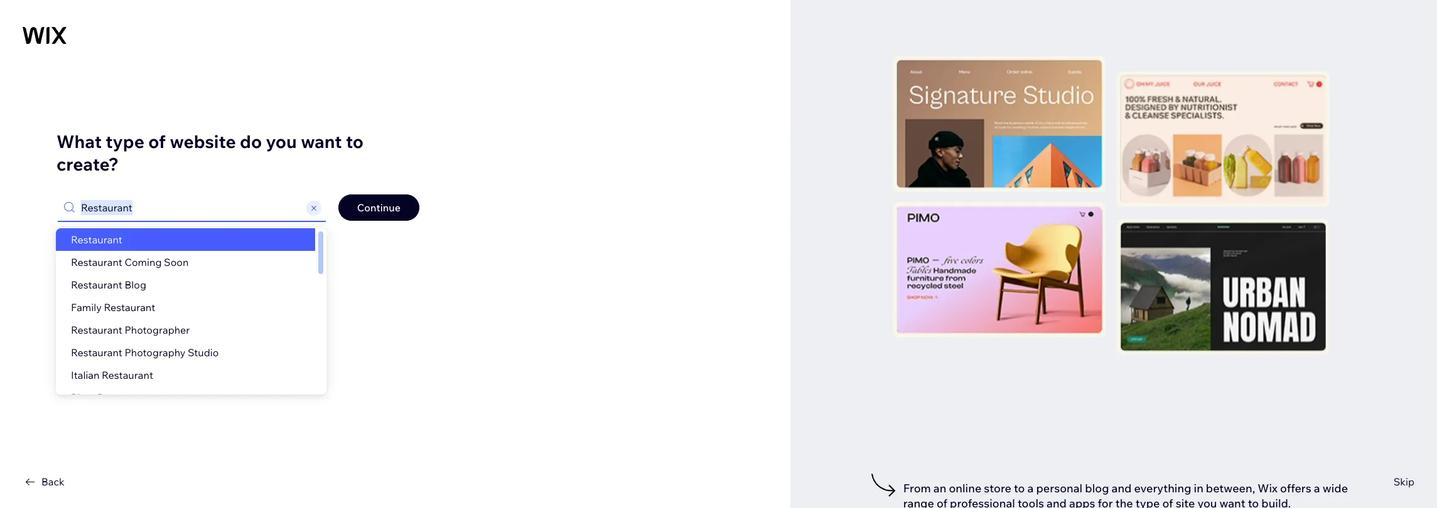 Task type: vqa. For each thing, say whether or not it's contained in the screenshot.
"Log In" in the right of the page
no



Task type: describe. For each thing, give the bounding box(es) containing it.
italian
[[71, 369, 99, 381]]

an
[[934, 482, 947, 496]]

type inside from an online store to a personal blog and everything in between, wix offers a wide range of professional tools and apps for the type of site you want to build.
[[1136, 497, 1160, 509]]

pizza
[[71, 392, 95, 404]]

wix
[[1258, 482, 1278, 496]]

family
[[71, 301, 102, 314]]

you inside what type of website do you want to create?
[[266, 130, 297, 152]]

1 horizontal spatial of
[[937, 497, 948, 509]]

restaurant blog
[[71, 278, 146, 291]]

restaurant coming soon
[[71, 256, 189, 268]]

skip
[[1394, 476, 1415, 489]]

restaurant photographer
[[71, 324, 190, 336]]

back
[[41, 476, 65, 489]]

restaurant down restaurant photography studio
[[102, 369, 153, 381]]

restaurant up italian
[[71, 346, 122, 359]]

italian restaurant
[[71, 369, 153, 381]]

1 a from the left
[[1028, 482, 1034, 496]]

offers
[[1280, 482, 1312, 496]]

store
[[984, 482, 1012, 496]]

of inside what type of website do you want to create?
[[148, 130, 166, 152]]

apps
[[1069, 497, 1095, 509]]

photography
[[125, 346, 186, 359]]

pizza restaurant
[[71, 392, 149, 404]]

site
[[1176, 497, 1195, 509]]

Search for your business or site type field
[[77, 195, 304, 220]]

back button
[[23, 475, 65, 490]]

2 horizontal spatial of
[[1163, 497, 1173, 509]]

2 a from the left
[[1314, 482, 1320, 496]]

photographer
[[125, 324, 190, 336]]

wide
[[1323, 482, 1348, 496]]

everything
[[1134, 482, 1192, 496]]

in
[[1194, 482, 1204, 496]]

coming
[[125, 256, 162, 268]]

blog
[[1085, 482, 1109, 496]]

for
[[1098, 497, 1113, 509]]

the
[[1116, 497, 1133, 509]]

to inside what type of website do you want to create?
[[346, 130, 364, 152]]

0 vertical spatial and
[[1112, 482, 1132, 496]]

do
[[240, 130, 262, 152]]

soon
[[164, 256, 189, 268]]

skip button
[[1394, 475, 1415, 490]]

list box containing restaurant
[[56, 228, 326, 409]]

range
[[903, 497, 934, 509]]

want inside from an online store to a personal blog and everything in between, wix offers a wide range of professional tools and apps for the type of site you want to build.
[[1220, 497, 1246, 509]]



Task type: locate. For each thing, give the bounding box(es) containing it.
want
[[301, 130, 342, 152], [1220, 497, 1246, 509]]

type down everything
[[1136, 497, 1160, 509]]

1 vertical spatial to
[[1014, 482, 1025, 496]]

you down in
[[1198, 497, 1217, 509]]

personal
[[1036, 482, 1083, 496]]

1 vertical spatial and
[[1047, 497, 1067, 509]]

0 vertical spatial type
[[106, 130, 144, 152]]

type up "create?"
[[106, 130, 144, 152]]

a up tools
[[1028, 482, 1034, 496]]

2 horizontal spatial to
[[1248, 497, 1259, 509]]

1 vertical spatial you
[[1198, 497, 1217, 509]]

1 vertical spatial type
[[1136, 497, 1160, 509]]

of down an
[[937, 497, 948, 509]]

0 horizontal spatial of
[[148, 130, 166, 152]]

1 horizontal spatial type
[[1136, 497, 1160, 509]]

2 vertical spatial to
[[1248, 497, 1259, 509]]

want inside what type of website do you want to create?
[[301, 130, 342, 152]]

continue button
[[338, 194, 419, 221]]

and up the the
[[1112, 482, 1132, 496]]

restaurant
[[71, 233, 122, 246], [71, 256, 122, 268], [71, 278, 122, 291], [104, 301, 155, 314], [71, 324, 122, 336], [71, 346, 122, 359], [102, 369, 153, 381], [97, 392, 149, 404]]

restaurant down family
[[71, 324, 122, 336]]

0 horizontal spatial you
[[266, 130, 297, 152]]

website
[[170, 130, 236, 152]]

of
[[148, 130, 166, 152], [937, 497, 948, 509], [1163, 497, 1173, 509]]

type inside what type of website do you want to create?
[[106, 130, 144, 152]]

restaurant up restaurant coming soon
[[71, 233, 122, 246]]

restaurant up family
[[71, 278, 122, 291]]

0 vertical spatial you
[[266, 130, 297, 152]]

list box
[[56, 228, 326, 409]]

restaurant option
[[56, 228, 315, 251]]

of left website
[[148, 130, 166, 152]]

0 horizontal spatial and
[[1047, 497, 1067, 509]]

build.
[[1262, 497, 1291, 509]]

what type of website do you want to create?
[[57, 130, 364, 175]]

0 horizontal spatial want
[[301, 130, 342, 152]]

1 horizontal spatial want
[[1220, 497, 1246, 509]]

of down everything
[[1163, 497, 1173, 509]]

a
[[1028, 482, 1034, 496], [1314, 482, 1320, 496]]

1 horizontal spatial to
[[1014, 482, 1025, 496]]

1 horizontal spatial and
[[1112, 482, 1132, 496]]

online
[[949, 482, 982, 496]]

tools
[[1018, 497, 1044, 509]]

you right do
[[266, 130, 297, 152]]

from
[[903, 482, 931, 496]]

between,
[[1206, 482, 1255, 496]]

1 horizontal spatial a
[[1314, 482, 1320, 496]]

restaurant up restaurant photographer
[[104, 301, 155, 314]]

blog
[[125, 278, 146, 291]]

continue
[[357, 201, 401, 214]]

and down personal
[[1047, 497, 1067, 509]]

professional
[[950, 497, 1015, 509]]

you
[[266, 130, 297, 152], [1198, 497, 1217, 509]]

restaurant up restaurant blog
[[71, 256, 122, 268]]

family restaurant
[[71, 301, 155, 314]]

1 horizontal spatial you
[[1198, 497, 1217, 509]]

restaurant photography studio
[[71, 346, 219, 359]]

studio
[[188, 346, 219, 359]]

to
[[346, 130, 364, 152], [1014, 482, 1025, 496], [1248, 497, 1259, 509]]

you inside from an online store to a personal blog and everything in between, wix offers a wide range of professional tools and apps for the type of site you want to build.
[[1198, 497, 1217, 509]]

and
[[1112, 482, 1132, 496], [1047, 497, 1067, 509]]

0 vertical spatial to
[[346, 130, 364, 152]]

from an online store to a personal blog and everything in between, wix offers a wide range of professional tools and apps for the type of site you want to build.
[[903, 482, 1348, 509]]

0 horizontal spatial to
[[346, 130, 364, 152]]

0 horizontal spatial a
[[1028, 482, 1034, 496]]

type
[[106, 130, 144, 152], [1136, 497, 1160, 509]]

a left the wide
[[1314, 482, 1320, 496]]

1 vertical spatial want
[[1220, 497, 1246, 509]]

0 horizontal spatial type
[[106, 130, 144, 152]]

what
[[57, 130, 102, 152]]

restaurant inside option
[[71, 233, 122, 246]]

create?
[[57, 153, 119, 175]]

0 vertical spatial want
[[301, 130, 342, 152]]

restaurant down italian restaurant
[[97, 392, 149, 404]]



